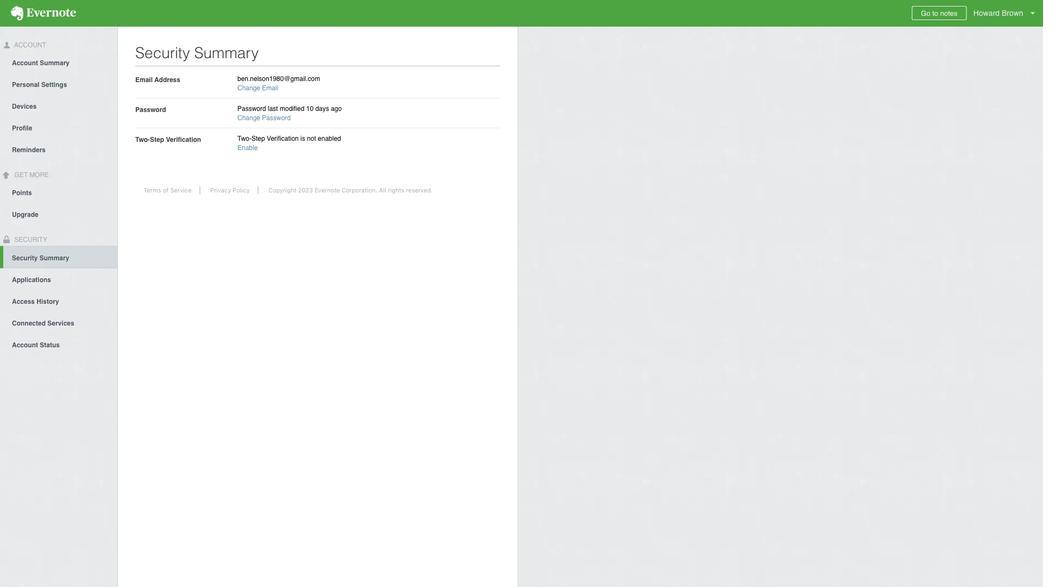 Task type: locate. For each thing, give the bounding box(es) containing it.
address
[[154, 76, 180, 83]]

of
[[163, 187, 169, 194]]

email address
[[135, 76, 180, 83]]

enabled
[[318, 135, 341, 142]]

account status link
[[0, 333, 117, 355]]

enable link
[[238, 144, 258, 152]]

1 horizontal spatial two-
[[238, 135, 252, 142]]

security up applications
[[12, 254, 38, 262]]

evernote image
[[0, 6, 87, 21]]

change up enable link
[[238, 114, 260, 122]]

0 vertical spatial change
[[238, 84, 260, 92]]

10
[[306, 105, 314, 113]]

reminders link
[[0, 139, 117, 160]]

history
[[37, 298, 59, 305]]

summary up applications link
[[40, 254, 69, 262]]

summary inside account summary 'link'
[[40, 59, 70, 67]]

step up enable
[[252, 135, 265, 142]]

evernote
[[315, 187, 340, 194]]

account summary link
[[0, 52, 117, 73]]

two-step verification is not enabled enable
[[238, 135, 341, 152]]

security summary up address
[[135, 44, 259, 61]]

step for two-step verification is not enabled enable
[[252, 135, 265, 142]]

howard
[[974, 9, 1000, 17]]

0 horizontal spatial step
[[150, 136, 164, 143]]

0 vertical spatial account
[[13, 41, 46, 49]]

2 vertical spatial account
[[12, 341, 38, 349]]

1 vertical spatial security summary
[[12, 254, 69, 262]]

account for account summary
[[12, 59, 38, 67]]

email left address
[[135, 76, 153, 83]]

two-
[[238, 135, 252, 142], [135, 136, 150, 143]]

days
[[316, 105, 329, 113]]

change down "ben.nelson1980@gmail.com"
[[238, 84, 260, 92]]

change inside ben.nelson1980@gmail.com change email
[[238, 84, 260, 92]]

password down email address
[[135, 106, 166, 113]]

summary up personal settings link
[[40, 59, 70, 67]]

password
[[238, 105, 266, 113], [135, 106, 166, 113], [262, 114, 291, 122]]

2 change from the top
[[238, 114, 260, 122]]

two- for two-step verification is not enabled enable
[[238, 135, 252, 142]]

points
[[12, 189, 32, 197]]

two- up terms
[[135, 136, 150, 143]]

two- up enable
[[238, 135, 252, 142]]

step
[[252, 135, 265, 142], [150, 136, 164, 143]]

account up the account summary
[[13, 41, 46, 49]]

1 horizontal spatial verification
[[267, 135, 299, 142]]

summary
[[194, 44, 259, 61], [40, 59, 70, 67], [40, 254, 69, 262]]

verification inside the "two-step verification is not enabled enable"
[[267, 135, 299, 142]]

ago
[[331, 105, 342, 113]]

security down upgrade at left top
[[13, 236, 47, 243]]

modified
[[280, 105, 305, 113]]

copyright
[[269, 187, 297, 194]]

password for password
[[135, 106, 166, 113]]

account down "connected"
[[12, 341, 38, 349]]

verification left is
[[267, 135, 299, 142]]

0 vertical spatial security
[[135, 44, 190, 61]]

evernote link
[[0, 0, 87, 27]]

access history link
[[0, 290, 117, 312]]

account summary
[[12, 59, 70, 67]]

verification
[[267, 135, 299, 142], [166, 136, 201, 143]]

reminders
[[12, 146, 46, 154]]

account inside 'link'
[[12, 59, 38, 67]]

two- for two-step verification
[[135, 136, 150, 143]]

0 horizontal spatial two-
[[135, 136, 150, 143]]

1 horizontal spatial security summary
[[135, 44, 259, 61]]

change inside password last modified 10 days ago change password
[[238, 114, 260, 122]]

1 vertical spatial account
[[12, 59, 38, 67]]

password up change password link
[[238, 105, 266, 113]]

1 vertical spatial email
[[262, 84, 279, 92]]

rights
[[388, 187, 405, 194]]

email down "ben.nelson1980@gmail.com"
[[262, 84, 279, 92]]

0 vertical spatial email
[[135, 76, 153, 83]]

step inside the "two-step verification is not enabled enable"
[[252, 135, 265, 142]]

status
[[40, 341, 60, 349]]

change password link
[[238, 114, 291, 122]]

connected
[[12, 319, 46, 327]]

account
[[13, 41, 46, 49], [12, 59, 38, 67], [12, 341, 38, 349]]

1 horizontal spatial step
[[252, 135, 265, 142]]

howard brown
[[974, 9, 1024, 17]]

1 horizontal spatial email
[[262, 84, 279, 92]]

verification up service
[[166, 136, 201, 143]]

0 horizontal spatial verification
[[166, 136, 201, 143]]

security up address
[[135, 44, 190, 61]]

applications
[[12, 276, 51, 283]]

change email link
[[238, 84, 279, 92]]

two-step verification
[[135, 136, 201, 143]]

verification for two-step verification is not enabled enable
[[267, 135, 299, 142]]

change
[[238, 84, 260, 92], [238, 114, 260, 122]]

services
[[47, 319, 74, 327]]

corporation.
[[342, 187, 378, 194]]

not
[[307, 135, 316, 142]]

security
[[135, 44, 190, 61], [13, 236, 47, 243], [12, 254, 38, 262]]

security summary link
[[3, 246, 117, 268]]

password for password last modified 10 days ago change password
[[238, 105, 266, 113]]

verification for two-step verification
[[166, 136, 201, 143]]

account up personal
[[12, 59, 38, 67]]

enable
[[238, 144, 258, 152]]

go to notes
[[922, 9, 958, 17]]

ben.nelson1980@gmail.com change email
[[238, 75, 320, 92]]

summary for account summary 'link'
[[40, 59, 70, 67]]

brown
[[1002, 9, 1024, 17]]

two- inside the "two-step verification is not enabled enable"
[[238, 135, 252, 142]]

1 change from the top
[[238, 84, 260, 92]]

upgrade
[[12, 211, 38, 218]]

step up terms
[[150, 136, 164, 143]]

terms of service link
[[136, 187, 200, 194]]

upgrade link
[[0, 203, 117, 225]]

summary inside security summary link
[[40, 254, 69, 262]]

1 vertical spatial change
[[238, 114, 260, 122]]

security summary up applications
[[12, 254, 69, 262]]

ben.nelson1980@gmail.com
[[238, 75, 320, 83]]

security summary
[[135, 44, 259, 61], [12, 254, 69, 262]]

2 vertical spatial security
[[12, 254, 38, 262]]

email
[[135, 76, 153, 83], [262, 84, 279, 92]]

personal settings
[[12, 81, 67, 88]]



Task type: describe. For each thing, give the bounding box(es) containing it.
profile
[[12, 124, 32, 132]]

0 vertical spatial security summary
[[135, 44, 259, 61]]

terms
[[144, 187, 161, 194]]

summary for security summary link
[[40, 254, 69, 262]]

access
[[12, 298, 35, 305]]

connected services
[[12, 319, 74, 327]]

summary up change email link
[[194, 44, 259, 61]]

get
[[14, 171, 28, 179]]

copyright 2023 evernote corporation. all rights reserved.
[[269, 187, 433, 194]]

get more
[[13, 171, 49, 179]]

account status
[[12, 341, 60, 349]]

privacy
[[210, 187, 231, 194]]

go
[[922, 9, 931, 17]]

howard brown link
[[971, 0, 1044, 27]]

access history
[[12, 298, 59, 305]]

policy
[[233, 187, 250, 194]]

privacy policy link
[[202, 187, 259, 194]]

points link
[[0, 181, 117, 203]]

devices link
[[0, 95, 117, 117]]

go to notes link
[[912, 6, 967, 20]]

is
[[301, 135, 305, 142]]

more
[[29, 171, 49, 179]]

1 vertical spatial security
[[13, 236, 47, 243]]

reserved.
[[406, 187, 433, 194]]

0 horizontal spatial security summary
[[12, 254, 69, 262]]

applications link
[[0, 268, 117, 290]]

email inside ben.nelson1980@gmail.com change email
[[262, 84, 279, 92]]

notes
[[941, 9, 958, 17]]

settings
[[41, 81, 67, 88]]

step for two-step verification
[[150, 136, 164, 143]]

to
[[933, 9, 939, 17]]

connected services link
[[0, 312, 117, 333]]

account for account
[[13, 41, 46, 49]]

personal settings link
[[0, 73, 117, 95]]

2023
[[298, 187, 313, 194]]

password last modified 10 days ago change password
[[238, 105, 342, 122]]

terms of service
[[144, 187, 192, 194]]

personal
[[12, 81, 40, 88]]

last
[[268, 105, 278, 113]]

all
[[379, 187, 386, 194]]

service
[[170, 187, 192, 194]]

account for account status
[[12, 341, 38, 349]]

profile link
[[0, 117, 117, 139]]

privacy policy
[[210, 187, 250, 194]]

devices
[[12, 103, 37, 110]]

0 horizontal spatial email
[[135, 76, 153, 83]]

password down last
[[262, 114, 291, 122]]



Task type: vqa. For each thing, say whether or not it's contained in the screenshot.


